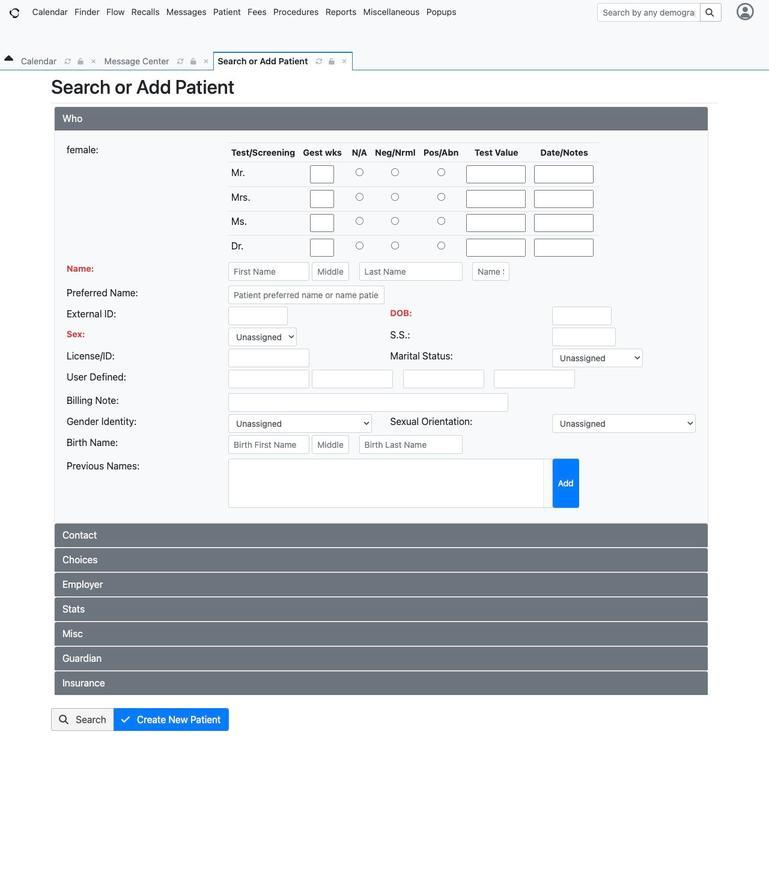 Task type: locate. For each thing, give the bounding box(es) containing it.
current user image
[[735, 3, 757, 21]]

Search by any demographics text field
[[598, 3, 701, 21]]

main menu logo image
[[10, 8, 19, 18]]

toggle the patient panel image
[[4, 51, 13, 66]]



Task type: vqa. For each thing, say whether or not it's contained in the screenshot.
Search By Any Demographics text box
yes



Task type: describe. For each thing, give the bounding box(es) containing it.
search for patient by entering whole or part of any demographics field information image
[[706, 8, 717, 17]]



